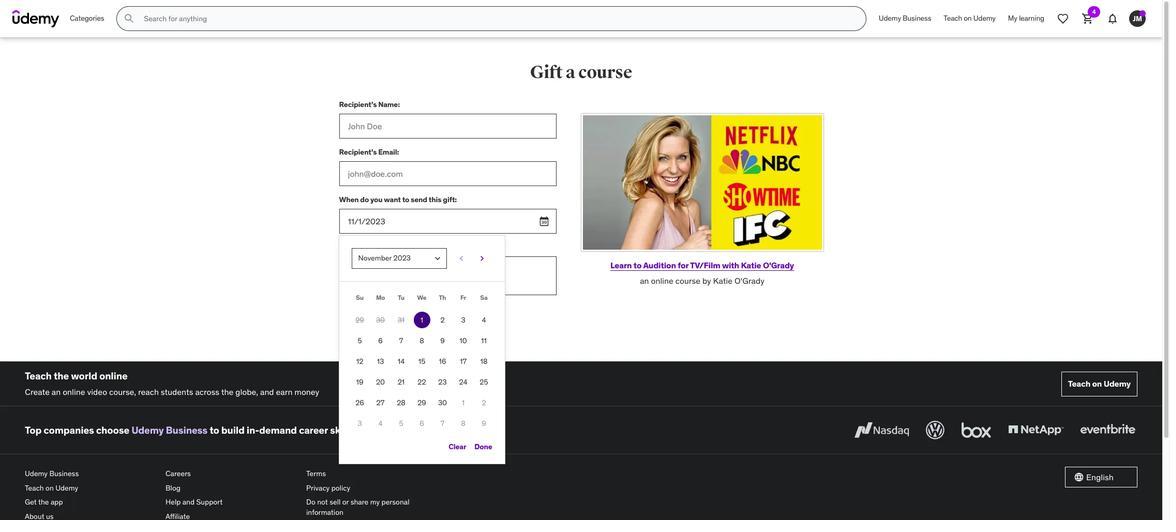 Task type: vqa. For each thing, say whether or not it's contained in the screenshot.
right the 2 button
yes



Task type: describe. For each thing, give the bounding box(es) containing it.
this
[[429, 195, 442, 204]]

terms privacy policy do not sell or share my personal information
[[306, 470, 410, 518]]

next month image
[[477, 254, 487, 264]]

english
[[1087, 473, 1114, 483]]

1 horizontal spatial the
[[54, 370, 69, 382]]

18
[[481, 357, 488, 366]]

11 button
[[474, 331, 495, 352]]

categories
[[70, 14, 104, 23]]

1 vertical spatial 4 button
[[370, 414, 391, 434]]

an online course by katie o'grady
[[640, 276, 765, 286]]

1 horizontal spatial 3 button
[[453, 310, 474, 331]]

to left send
[[402, 195, 410, 204]]

7 for topmost the 7 button
[[399, 336, 403, 346]]

1 vertical spatial 5
[[399, 419, 403, 428]]

23
[[439, 378, 447, 387]]

careers link
[[166, 467, 298, 482]]

1 horizontal spatial 2 button
[[474, 393, 495, 414]]

earn
[[276, 387, 293, 397]]

22 button
[[412, 372, 432, 393]]

0 horizontal spatial 2 button
[[432, 310, 453, 331]]

1 vertical spatial 29 button
[[412, 393, 432, 414]]

15 button
[[412, 352, 432, 372]]

name:
[[378, 100, 400, 109]]

0 horizontal spatial 5
[[358, 336, 362, 346]]

14 button
[[391, 352, 412, 372]]

your
[[339, 243, 354, 252]]

teach inside udemy business teach on udemy get the app
[[25, 484, 44, 493]]

teach inside teach the world online create an online video course, reach students across the globe, and earn money
[[25, 370, 52, 382]]

1 horizontal spatial teach on udemy link
[[938, 6, 1002, 31]]

0 vertical spatial 9
[[441, 336, 445, 346]]

in-
[[247, 424, 259, 437]]

17
[[460, 357, 467, 366]]

25 button
[[474, 372, 495, 393]]

money
[[295, 387, 319, 397]]

1 vertical spatial o'grady
[[735, 276, 765, 286]]

19 button
[[350, 372, 370, 393]]

to inside button
[[441, 311, 450, 321]]

on for right 'teach on udemy' link
[[1093, 379, 1103, 389]]

6 for the bottommost 6 button
[[420, 419, 424, 428]]

send
[[411, 195, 427, 204]]

0 vertical spatial 1 button
[[412, 310, 432, 331]]

choose
[[96, 424, 129, 437]]

want
[[384, 195, 401, 204]]

teach on udemy for right 'teach on udemy' link
[[1069, 379, 1131, 389]]

1 vertical spatial 9 button
[[474, 414, 495, 434]]

students
[[161, 387, 193, 397]]

done
[[475, 443, 492, 452]]

business for udemy business
[[903, 14, 932, 23]]

message
[[356, 243, 386, 252]]

30 for 30 button to the right
[[438, 398, 447, 408]]

0 horizontal spatial 30 button
[[370, 310, 391, 331]]

reach
[[138, 387, 159, 397]]

udemy business teach on udemy get the app
[[25, 470, 79, 507]]

for
[[678, 260, 689, 271]]

audition
[[644, 260, 676, 271]]

0 horizontal spatial 9 button
[[432, 331, 453, 352]]

learn to audition for tv/film with katie o'grady
[[611, 260, 794, 271]]

31
[[398, 316, 405, 325]]

demand
[[259, 424, 297, 437]]

23 button
[[432, 372, 453, 393]]

skills.
[[330, 424, 357, 437]]

date picker dialog
[[339, 236, 505, 464]]

1 vertical spatial udemy business link
[[132, 424, 208, 437]]

terms link
[[306, 467, 439, 482]]

learn to audition for tv/film with katie o'grady link
[[611, 260, 794, 271]]

2 vertical spatial udemy business link
[[25, 467, 157, 482]]

0 vertical spatial 7 button
[[391, 331, 412, 352]]

16
[[439, 357, 446, 366]]

globe,
[[236, 387, 258, 397]]

0 horizontal spatial teach on udemy link
[[25, 482, 157, 496]]

13 button
[[370, 352, 391, 372]]

28 button
[[391, 393, 412, 414]]

on inside udemy business teach on udemy get the app
[[46, 484, 54, 493]]

30 for the left 30 button
[[376, 316, 385, 325]]

and inside careers blog help and support
[[183, 498, 195, 507]]

1 horizontal spatial 8 button
[[453, 414, 474, 434]]

0 horizontal spatial online
[[63, 387, 85, 397]]

1 vertical spatial 1 button
[[453, 393, 474, 414]]

sa
[[480, 294, 488, 302]]

mo
[[376, 294, 385, 302]]

21
[[398, 378, 405, 387]]

1 vertical spatial 5 button
[[391, 414, 412, 434]]

0 vertical spatial 2
[[441, 316, 445, 325]]

11
[[481, 336, 487, 346]]

Your Message (optional): text field
[[339, 257, 557, 296]]

fr
[[461, 294, 466, 302]]

1 horizontal spatial an
[[640, 276, 649, 286]]

1 vertical spatial 3 button
[[350, 414, 370, 434]]

22
[[418, 378, 426, 387]]

0 vertical spatial online
[[651, 276, 674, 286]]

0 horizontal spatial 5 button
[[350, 331, 370, 352]]

notifications image
[[1107, 12, 1120, 25]]

th
[[439, 294, 446, 302]]

20
[[376, 378, 385, 387]]

blog link
[[166, 482, 298, 496]]

proceed to checkout button
[[401, 304, 495, 329]]

app
[[51, 498, 63, 507]]

1 horizontal spatial katie
[[741, 260, 762, 271]]

sell
[[330, 498, 341, 507]]

course for online
[[676, 276, 701, 286]]

build
[[221, 424, 245, 437]]

categories button
[[64, 6, 110, 31]]

checkout
[[451, 311, 488, 321]]

by
[[703, 276, 712, 286]]

or
[[343, 498, 349, 507]]

help and support link
[[166, 496, 298, 510]]

10 button
[[453, 331, 474, 352]]

0 horizontal spatial 8 button
[[412, 331, 432, 352]]

my
[[370, 498, 380, 507]]

2 horizontal spatial teach on udemy link
[[1062, 372, 1138, 397]]

wishlist image
[[1057, 12, 1070, 25]]

Recipient's Email: email field
[[339, 161, 557, 186]]

with
[[723, 260, 740, 271]]

udemy inside udemy business link
[[879, 14, 902, 23]]

previous month image
[[456, 254, 467, 264]]

1 horizontal spatial 2
[[482, 398, 486, 408]]

14
[[398, 357, 405, 366]]

Search for anything text field
[[142, 10, 854, 27]]

video
[[87, 387, 107, 397]]

privacy policy link
[[306, 482, 439, 496]]

share
[[351, 498, 369, 507]]

0 vertical spatial 1
[[421, 316, 424, 325]]

29 for bottommost 29 button
[[418, 398, 426, 408]]

shopping cart with 4 items image
[[1082, 12, 1095, 25]]

recipient's name:
[[339, 100, 400, 109]]

english button
[[1066, 467, 1138, 488]]

a
[[566, 62, 576, 83]]

careers
[[166, 470, 191, 479]]

1 horizontal spatial 4 button
[[474, 310, 495, 331]]

not
[[317, 498, 328, 507]]

small image
[[1074, 473, 1085, 483]]

privacy
[[306, 484, 330, 493]]

1 horizontal spatial 1
[[462, 398, 465, 408]]



Task type: locate. For each thing, give the bounding box(es) containing it.
0 horizontal spatial course
[[579, 62, 633, 83]]

recipient's for recipient's email:
[[339, 147, 377, 157]]

1 vertical spatial 30 button
[[432, 393, 453, 414]]

1 horizontal spatial 5
[[399, 419, 403, 428]]

0 vertical spatial on
[[964, 14, 972, 23]]

1 horizontal spatial 30 button
[[432, 393, 453, 414]]

jm link
[[1126, 6, 1151, 31]]

1 button down "24"
[[453, 393, 474, 414]]

1 horizontal spatial teach on udemy
[[1069, 379, 1131, 389]]

0 vertical spatial and
[[260, 387, 274, 397]]

9 button up 16
[[432, 331, 453, 352]]

0 horizontal spatial 9
[[441, 336, 445, 346]]

19
[[356, 378, 364, 387]]

teach on udemy up eventbrite image
[[1069, 379, 1131, 389]]

career
[[299, 424, 328, 437]]

8 for rightmost 8 button
[[461, 419, 466, 428]]

the inside udemy business teach on udemy get the app
[[38, 498, 49, 507]]

online up 'course,'
[[99, 370, 128, 382]]

1 vertical spatial 30
[[438, 398, 447, 408]]

jm
[[1134, 14, 1143, 23]]

1
[[421, 316, 424, 325], [462, 398, 465, 408]]

8 for left 8 button
[[420, 336, 424, 346]]

0 horizontal spatial 4 button
[[370, 414, 391, 434]]

0 horizontal spatial an
[[52, 387, 61, 397]]

5 down 28 button
[[399, 419, 403, 428]]

submit search image
[[123, 12, 136, 25]]

an inside teach the world online create an online video course, reach students across the globe, and earn money
[[52, 387, 61, 397]]

4 left notifications icon
[[1093, 8, 1097, 16]]

1 down '24' button
[[462, 398, 465, 408]]

1 vertical spatial online
[[99, 370, 128, 382]]

7 button up 14
[[391, 331, 412, 352]]

4 button down 27
[[370, 414, 391, 434]]

teach on udemy left my
[[944, 14, 996, 23]]

5 up 12
[[358, 336, 362, 346]]

your message (optional):
[[339, 243, 421, 252]]

recipient's
[[339, 100, 377, 109], [339, 147, 377, 157]]

1 vertical spatial teach on udemy
[[1069, 379, 1131, 389]]

nasdaq image
[[852, 419, 912, 442]]

on up eventbrite image
[[1093, 379, 1103, 389]]

tv/film
[[690, 260, 721, 271]]

29 down 22 button
[[418, 398, 426, 408]]

my learning
[[1009, 14, 1045, 23]]

6 down 22 button
[[420, 419, 424, 428]]

When do you want to send this gift: text field
[[339, 209, 557, 234]]

0 horizontal spatial 7
[[399, 336, 403, 346]]

0 horizontal spatial 4
[[379, 419, 383, 428]]

1 vertical spatial 8
[[461, 419, 466, 428]]

15
[[419, 357, 426, 366]]

on left my
[[964, 14, 972, 23]]

udemy business link
[[873, 6, 938, 31], [132, 424, 208, 437], [25, 467, 157, 482]]

29 button
[[350, 310, 370, 331], [412, 393, 432, 414]]

0 vertical spatial 6
[[378, 336, 383, 346]]

29 down su at the left of page
[[356, 316, 364, 325]]

we
[[417, 294, 427, 302]]

do
[[306, 498, 316, 507]]

0 horizontal spatial teach on udemy
[[944, 14, 996, 23]]

1 horizontal spatial and
[[260, 387, 274, 397]]

6 for top 6 button
[[378, 336, 383, 346]]

29
[[356, 316, 364, 325], [418, 398, 426, 408]]

8 button up clear
[[453, 414, 474, 434]]

2 right proceed
[[441, 316, 445, 325]]

0 vertical spatial katie
[[741, 260, 762, 271]]

28
[[397, 398, 406, 408]]

the left globe,
[[221, 387, 234, 397]]

3 right skills.
[[358, 419, 362, 428]]

top
[[25, 424, 42, 437]]

world
[[71, 370, 97, 382]]

0 horizontal spatial business
[[49, 470, 79, 479]]

recipient's left "email:"
[[339, 147, 377, 157]]

0 horizontal spatial 30
[[376, 316, 385, 325]]

0 horizontal spatial 2
[[441, 316, 445, 325]]

6 button down 22 button
[[412, 414, 432, 434]]

4 for right the 4 button
[[482, 316, 486, 325]]

gift
[[530, 62, 563, 83]]

2 horizontal spatial 4
[[1093, 8, 1097, 16]]

31 button
[[391, 310, 412, 331]]

the right get
[[38, 498, 49, 507]]

1 horizontal spatial 7 button
[[432, 414, 453, 434]]

gift:
[[443, 195, 457, 204]]

5 button
[[350, 331, 370, 352], [391, 414, 412, 434]]

1 vertical spatial recipient's
[[339, 147, 377, 157]]

5 button up 12
[[350, 331, 370, 352]]

6 up 13
[[378, 336, 383, 346]]

0 horizontal spatial 29
[[356, 316, 364, 325]]

0 horizontal spatial the
[[38, 498, 49, 507]]

9 up 16
[[441, 336, 445, 346]]

5
[[358, 336, 362, 346], [399, 419, 403, 428]]

1 horizontal spatial 8
[[461, 419, 466, 428]]

1 recipient's from the top
[[339, 100, 377, 109]]

24
[[459, 378, 468, 387]]

the left world
[[54, 370, 69, 382]]

1 vertical spatial 8 button
[[453, 414, 474, 434]]

katie right by
[[714, 276, 733, 286]]

6 button
[[370, 331, 391, 352], [412, 414, 432, 434]]

and right help at the bottom of the page
[[183, 498, 195, 507]]

teach on udemy link up app
[[25, 482, 157, 496]]

1 vertical spatial 2
[[482, 398, 486, 408]]

careers blog help and support
[[166, 470, 223, 507]]

personal
[[382, 498, 410, 507]]

0 vertical spatial 29 button
[[350, 310, 370, 331]]

25
[[480, 378, 488, 387]]

30 button down 23
[[432, 393, 453, 414]]

recipient's for recipient's name:
[[339, 100, 377, 109]]

Recipient's Name: text field
[[339, 114, 557, 139]]

0 vertical spatial 8 button
[[412, 331, 432, 352]]

4 down 27 button
[[379, 419, 383, 428]]

(optional):
[[387, 243, 421, 252]]

1 vertical spatial 1
[[462, 398, 465, 408]]

my learning link
[[1002, 6, 1051, 31]]

7 button up clear
[[432, 414, 453, 434]]

online down world
[[63, 387, 85, 397]]

across
[[195, 387, 220, 397]]

8 up clear
[[461, 419, 466, 428]]

9 button
[[432, 331, 453, 352], [474, 414, 495, 434]]

2 horizontal spatial the
[[221, 387, 234, 397]]

clear
[[449, 443, 466, 452]]

su
[[356, 294, 364, 302]]

8 button up "15"
[[412, 331, 432, 352]]

2 down 25 button
[[482, 398, 486, 408]]

udemy business
[[879, 14, 932, 23]]

0 vertical spatial an
[[640, 276, 649, 286]]

1 horizontal spatial 4
[[482, 316, 486, 325]]

information
[[306, 508, 344, 518]]

2 button down th
[[432, 310, 453, 331]]

6 button up 13
[[370, 331, 391, 352]]

teach on udemy link
[[938, 6, 1002, 31], [1062, 372, 1138, 397], [25, 482, 157, 496]]

0 horizontal spatial 3 button
[[350, 414, 370, 434]]

16 button
[[432, 352, 453, 372]]

course,
[[109, 387, 136, 397]]

business inside udemy business teach on udemy get the app
[[49, 470, 79, 479]]

0 vertical spatial 5
[[358, 336, 362, 346]]

o'grady right the with
[[763, 260, 794, 271]]

0 vertical spatial 2 button
[[432, 310, 453, 331]]

0 horizontal spatial katie
[[714, 276, 733, 286]]

on up app
[[46, 484, 54, 493]]

1 vertical spatial 6 button
[[412, 414, 432, 434]]

teach on udemy
[[944, 14, 996, 23], [1069, 379, 1131, 389]]

0 horizontal spatial and
[[183, 498, 195, 507]]

recipient's left the name:
[[339, 100, 377, 109]]

and left earn
[[260, 387, 274, 397]]

0 vertical spatial 3 button
[[453, 310, 474, 331]]

course right a
[[579, 62, 633, 83]]

0 vertical spatial 6 button
[[370, 331, 391, 352]]

1 horizontal spatial online
[[99, 370, 128, 382]]

1 horizontal spatial 7
[[441, 419, 445, 428]]

1 vertical spatial and
[[183, 498, 195, 507]]

you have alerts image
[[1140, 10, 1146, 17]]

0 horizontal spatial 1
[[421, 316, 424, 325]]

1 vertical spatial the
[[221, 387, 234, 397]]

udemy
[[879, 14, 902, 23], [974, 14, 996, 23], [1104, 379, 1131, 389], [132, 424, 164, 437], [25, 470, 48, 479], [55, 484, 78, 493]]

2 horizontal spatial business
[[903, 14, 932, 23]]

online down audition at the right of page
[[651, 276, 674, 286]]

7 down 23 button
[[441, 419, 445, 428]]

1 horizontal spatial 30
[[438, 398, 447, 408]]

help
[[166, 498, 181, 507]]

on for the middle 'teach on udemy' link
[[964, 14, 972, 23]]

4 button
[[474, 310, 495, 331], [370, 414, 391, 434]]

2 button down 25
[[474, 393, 495, 414]]

5 button down 28
[[391, 414, 412, 434]]

0 vertical spatial o'grady
[[763, 260, 794, 271]]

teach on udemy link up eventbrite image
[[1062, 372, 1138, 397]]

0 vertical spatial teach on udemy
[[944, 14, 996, 23]]

my
[[1009, 14, 1018, 23]]

get
[[25, 498, 37, 507]]

0 horizontal spatial 29 button
[[350, 310, 370, 331]]

proceed
[[408, 311, 440, 321]]

1 horizontal spatial 9 button
[[474, 414, 495, 434]]

8 up "15"
[[420, 336, 424, 346]]

29 button right 28
[[412, 393, 432, 414]]

7 down 31 button
[[399, 336, 403, 346]]

3 button up the 10
[[453, 310, 474, 331]]

katie right the with
[[741, 260, 762, 271]]

tu
[[398, 294, 405, 302]]

4 button up 11
[[474, 310, 495, 331]]

do
[[360, 195, 369, 204]]

1 horizontal spatial 9
[[482, 419, 486, 428]]

1 button right 31
[[412, 310, 432, 331]]

to right learn
[[634, 260, 642, 271]]

20 button
[[370, 372, 391, 393]]

business for udemy business teach on udemy get the app
[[49, 470, 79, 479]]

0 vertical spatial 7
[[399, 336, 403, 346]]

volkswagen image
[[924, 419, 947, 442]]

box image
[[960, 419, 994, 442]]

1 horizontal spatial 5 button
[[391, 414, 412, 434]]

email:
[[378, 147, 399, 157]]

12 button
[[350, 352, 370, 372]]

2 horizontal spatial online
[[651, 276, 674, 286]]

1 vertical spatial katie
[[714, 276, 733, 286]]

to
[[402, 195, 410, 204], [634, 260, 642, 271], [441, 311, 450, 321], [210, 424, 219, 437]]

to left build
[[210, 424, 219, 437]]

1 right 31
[[421, 316, 424, 325]]

business
[[903, 14, 932, 23], [166, 424, 208, 437], [49, 470, 79, 479]]

2 button
[[432, 310, 453, 331], [474, 393, 495, 414]]

9
[[441, 336, 445, 346], [482, 419, 486, 428]]

0 vertical spatial 30 button
[[370, 310, 391, 331]]

9 up done
[[482, 419, 486, 428]]

26
[[356, 398, 364, 408]]

eventbrite image
[[1079, 419, 1138, 442]]

3 up the 10
[[461, 316, 466, 325]]

companies
[[44, 424, 94, 437]]

2 vertical spatial on
[[46, 484, 54, 493]]

2 vertical spatial online
[[63, 387, 85, 397]]

13
[[377, 357, 384, 366]]

30 button left 31
[[370, 310, 391, 331]]

0 vertical spatial 8
[[420, 336, 424, 346]]

teach the world online create an online video course, reach students across the globe, and earn money
[[25, 370, 319, 397]]

course down for
[[676, 276, 701, 286]]

policy
[[332, 484, 351, 493]]

learning
[[1020, 14, 1045, 23]]

netapp image
[[1007, 419, 1066, 442]]

1 horizontal spatial 1 button
[[453, 393, 474, 414]]

1 vertical spatial on
[[1093, 379, 1103, 389]]

1 vertical spatial 6
[[420, 419, 424, 428]]

to down th
[[441, 311, 450, 321]]

4 link
[[1076, 6, 1101, 31]]

terms
[[306, 470, 326, 479]]

an down audition at the right of page
[[640, 276, 649, 286]]

4 for bottom the 4 button
[[379, 419, 383, 428]]

29 for 29 button to the top
[[356, 316, 364, 325]]

3 button down 26
[[350, 414, 370, 434]]

o'grady down the with
[[735, 276, 765, 286]]

0 vertical spatial 3
[[461, 316, 466, 325]]

0 horizontal spatial 3
[[358, 419, 362, 428]]

21 button
[[391, 372, 412, 393]]

an right create
[[52, 387, 61, 397]]

teach on udemy for the middle 'teach on udemy' link
[[944, 14, 996, 23]]

1 vertical spatial an
[[52, 387, 61, 397]]

8
[[420, 336, 424, 346], [461, 419, 466, 428]]

4 up 11
[[482, 316, 486, 325]]

4
[[1093, 8, 1097, 16], [482, 316, 486, 325], [379, 419, 383, 428]]

1 vertical spatial 7 button
[[432, 414, 453, 434]]

course for a
[[579, 62, 633, 83]]

1 horizontal spatial course
[[676, 276, 701, 286]]

0 vertical spatial recipient's
[[339, 100, 377, 109]]

katie
[[741, 260, 762, 271], [714, 276, 733, 286]]

1 vertical spatial course
[[676, 276, 701, 286]]

0 vertical spatial udemy business link
[[873, 6, 938, 31]]

0 vertical spatial course
[[579, 62, 633, 83]]

udemy image
[[12, 10, 60, 27]]

7 for rightmost the 7 button
[[441, 419, 445, 428]]

9 button up done
[[474, 414, 495, 434]]

29 button down su at the left of page
[[350, 310, 370, 331]]

1 vertical spatial business
[[166, 424, 208, 437]]

do not sell or share my personal information button
[[306, 496, 439, 520]]

1 button
[[412, 310, 432, 331], [453, 393, 474, 414]]

30 down 23 button
[[438, 398, 447, 408]]

the
[[54, 370, 69, 382], [221, 387, 234, 397], [38, 498, 49, 507]]

30 left 31
[[376, 316, 385, 325]]

2 vertical spatial business
[[49, 470, 79, 479]]

2 vertical spatial 4
[[379, 419, 383, 428]]

support
[[196, 498, 223, 507]]

and inside teach the world online create an online video course, reach students across the globe, and earn money
[[260, 387, 274, 397]]

1 horizontal spatial business
[[166, 424, 208, 437]]

0 vertical spatial 5 button
[[350, 331, 370, 352]]

teach on udemy link left my
[[938, 6, 1002, 31]]

2 recipient's from the top
[[339, 147, 377, 157]]



